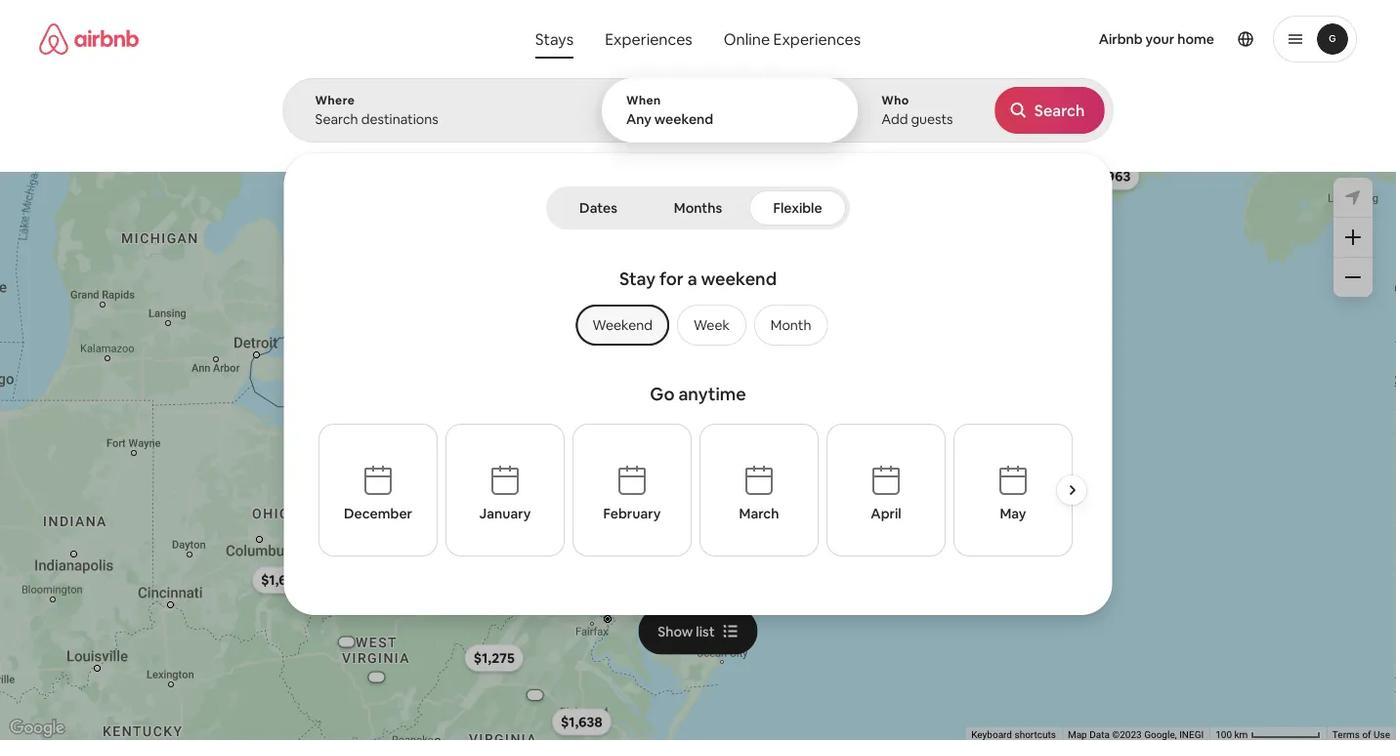 Task type: vqa. For each thing, say whether or not it's contained in the screenshot.
AND within the How-to Booking experiences It's easy to book an Airbnb Experience! You can choose a specific city and dates, or browse through all experiences. Keep in mind, experienc…
no



Task type: locate. For each thing, give the bounding box(es) containing it.
go
[[650, 383, 675, 406]]

when any weekend
[[626, 93, 714, 128]]

show
[[658, 623, 693, 641]]

march
[[739, 505, 779, 523]]

km
[[1235, 730, 1248, 741]]

keyboard
[[972, 730, 1013, 741]]

december
[[344, 505, 412, 523]]

national parks
[[319, 125, 398, 140]]

1 vertical spatial weekend
[[701, 268, 777, 291]]

amazing
[[687, 125, 736, 140]]

$1,484
[[838, 225, 881, 243]]

show list button
[[639, 609, 758, 655]]

group down 'stays' button
[[39, 78, 1036, 154]]

who add guests
[[882, 93, 954, 128]]

weekend
[[655, 110, 714, 128], [701, 268, 777, 291]]

$1,409
[[305, 485, 348, 502]]

tab list
[[550, 187, 846, 230]]

list
[[696, 623, 715, 641]]

1 experiences from the left
[[605, 29, 693, 49]]

month
[[771, 317, 812, 334]]

flexible button
[[750, 191, 846, 226]]

months button
[[651, 191, 746, 226]]

0 vertical spatial group
[[39, 78, 1036, 154]]

google image
[[5, 716, 69, 742]]

0 vertical spatial weekend
[[655, 110, 714, 128]]

$1,101
[[316, 486, 353, 504]]

stay for a weekend
[[620, 268, 777, 291]]

$1,101 button
[[307, 482, 362, 509]]

©2023
[[1113, 730, 1142, 741]]

$4,583
[[842, 165, 886, 182]]

months
[[674, 199, 722, 217]]

$1,706
[[308, 486, 349, 503]]

$2,504
[[700, 267, 744, 284]]

airbnb your home
[[1099, 30, 1215, 48]]

when
[[626, 93, 661, 108]]

stays button
[[520, 20, 589, 59]]

february button
[[573, 424, 692, 557]]

experiences up when
[[605, 29, 693, 49]]

april button
[[827, 424, 946, 557]]

tab list inside stays tab panel
[[550, 187, 846, 230]]

group containing weekend
[[568, 305, 828, 346]]

in/out
[[1002, 125, 1035, 140]]

your
[[1146, 30, 1175, 48]]

experiences right 'online'
[[774, 29, 861, 49]]

terms of use link
[[1333, 730, 1391, 741]]

tab list containing dates
[[550, 187, 846, 230]]

april
[[871, 505, 902, 523]]

group down 'stay for a weekend'
[[568, 305, 828, 346]]

1 horizontal spatial experiences
[[774, 29, 861, 49]]

$2,504 button
[[691, 262, 753, 289]]

tiny homes
[[801, 125, 864, 140]]

$1,706 button
[[299, 481, 358, 508]]

weekend inside stay for a weekend group
[[701, 268, 777, 291]]

show list
[[658, 623, 715, 641]]

None search field
[[283, 0, 1114, 616]]

experiences
[[605, 29, 693, 49], [774, 29, 861, 49]]

1 vertical spatial group
[[568, 305, 828, 346]]

weekend inside when any weekend
[[655, 110, 714, 128]]

group
[[39, 78, 1036, 154], [568, 305, 828, 346]]

100 km button
[[1210, 728, 1327, 742]]

views
[[739, 125, 770, 140]]

december button
[[319, 424, 438, 557]]

anytime
[[679, 383, 746, 406]]

$1,484 button
[[829, 220, 890, 248]]

100
[[1216, 730, 1233, 741]]

$2,395 button
[[691, 262, 752, 289]]

mansions
[[603, 125, 654, 140]]

airbnb
[[1099, 30, 1143, 48]]

stays tab panel
[[283, 78, 1114, 616]]

0 horizontal spatial experiences
[[605, 29, 693, 49]]

$1,275 button
[[465, 645, 524, 672]]

tiny
[[801, 125, 824, 140]]

guests
[[911, 110, 954, 128]]

map
[[1068, 730, 1088, 741]]



Task type: describe. For each thing, give the bounding box(es) containing it.
may button
[[954, 424, 1073, 557]]

go anytime group
[[319, 375, 1096, 590]]

stay
[[620, 268, 656, 291]]

a
[[688, 268, 697, 291]]

$1,655
[[261, 572, 302, 589]]

homes
[[826, 125, 864, 140]]

inegi
[[1180, 730, 1204, 741]]

$963 button
[[1090, 163, 1140, 190]]

march button
[[700, 424, 819, 557]]

zoom out image
[[1346, 270, 1362, 285]]

where
[[315, 93, 355, 108]]

profile element
[[894, 0, 1358, 78]]

group containing national parks
[[39, 78, 1036, 154]]

any
[[626, 110, 652, 128]]

$963
[[1099, 168, 1131, 185]]

amazing views
[[687, 125, 770, 140]]

experiences inside button
[[605, 29, 693, 49]]

national
[[319, 125, 365, 140]]

terms
[[1333, 730, 1360, 741]]

online
[[724, 29, 770, 49]]

may
[[1000, 505, 1027, 523]]

experiences button
[[589, 20, 708, 59]]

$742 button
[[284, 510, 333, 537]]

go anytime
[[650, 383, 746, 406]]

for
[[660, 268, 684, 291]]

what can we help you find? tab list
[[520, 20, 708, 59]]

beach
[[439, 125, 473, 140]]

home
[[1178, 30, 1215, 48]]

data
[[1090, 730, 1110, 741]]

keyboard shortcuts button
[[972, 729, 1056, 742]]

february
[[604, 505, 661, 523]]

$742
[[293, 515, 324, 532]]

online experiences
[[724, 29, 861, 49]]

dates button
[[550, 191, 647, 226]]

google map
showing 40 stays. region
[[0, 154, 1397, 742]]

add
[[882, 110, 908, 128]]

use
[[1374, 730, 1391, 741]]

$1,638
[[561, 714, 603, 731]]

display total before taxes switch
[[1306, 105, 1341, 128]]

week
[[694, 317, 730, 334]]

$1,275
[[474, 650, 515, 667]]

2 experiences from the left
[[774, 29, 861, 49]]

$1,409 button
[[296, 480, 356, 507]]

online experiences link
[[708, 20, 877, 59]]

$2,395
[[700, 267, 743, 284]]

none search field containing stay for a weekend
[[283, 0, 1114, 616]]

stay for a weekend group
[[381, 260, 1016, 375]]

zoom in image
[[1346, 230, 1362, 245]]

$1,655 button
[[252, 567, 311, 594]]

terms of use
[[1333, 730, 1391, 741]]

airbnb your home link
[[1087, 19, 1227, 60]]

group inside stay for a weekend group
[[568, 305, 828, 346]]

keyboard shortcuts
[[972, 730, 1056, 741]]

flexible
[[774, 199, 823, 217]]

stays
[[535, 29, 574, 49]]

who
[[882, 93, 910, 108]]

100 km
[[1216, 730, 1251, 741]]

$1,638 button
[[552, 709, 612, 736]]

$3,709
[[836, 188, 879, 206]]

omg!
[[907, 125, 938, 140]]

ski-
[[982, 125, 1002, 140]]

ski-in/out
[[982, 125, 1035, 140]]

january
[[480, 505, 531, 523]]

of
[[1363, 730, 1372, 741]]

$4,583 button
[[833, 160, 895, 187]]

Where field
[[315, 110, 571, 128]]

map data ©2023 google, inegi
[[1068, 730, 1204, 741]]

january button
[[446, 424, 565, 557]]

$3,709 button
[[827, 183, 888, 211]]

google,
[[1145, 730, 1177, 741]]

weekend
[[593, 317, 653, 334]]

dates
[[580, 199, 618, 217]]

parks
[[367, 125, 398, 140]]



